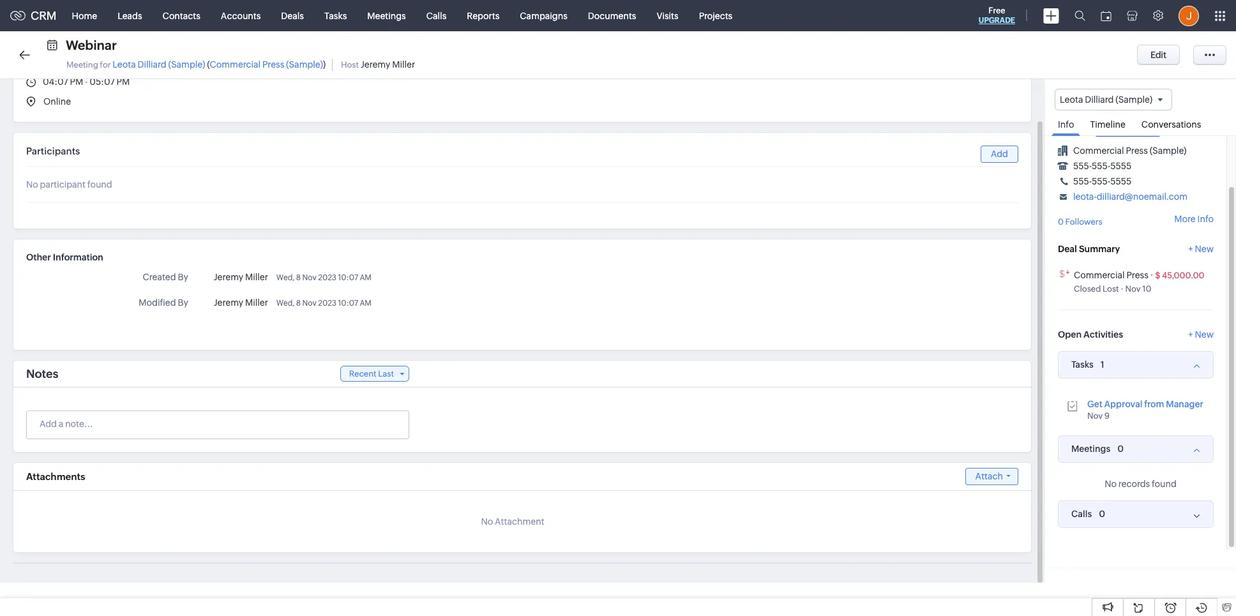 Task type: describe. For each thing, give the bounding box(es) containing it.
0 vertical spatial meetings
[[367, 11, 406, 21]]

10
[[1142, 284, 1151, 294]]

(sample) inside field
[[1116, 94, 1153, 105]]

2 555-555-5555 from the top
[[1073, 176, 1132, 187]]

for
[[100, 60, 111, 70]]

crm link
[[10, 9, 57, 22]]

attach link
[[965, 468, 1018, 485]]

leota dilliard (sample) link
[[113, 59, 205, 70]]

campaigns link
[[510, 0, 578, 31]]

timeline
[[1090, 120, 1126, 130]]

tasks inside tasks link
[[324, 11, 347, 21]]

0 vertical spatial commercial
[[210, 59, 261, 70]]

(sample) down the conversations on the right top of the page
[[1150, 146, 1187, 156]]

closed
[[1074, 284, 1101, 294]]

am for modified by
[[360, 299, 371, 308]]

home
[[72, 11, 97, 21]]

1 5555 from the top
[[1111, 161, 1132, 171]]

information
[[53, 252, 103, 262]]

1 + from the top
[[1188, 244, 1193, 254]]

upgrade
[[979, 16, 1015, 25]]

get
[[1087, 399, 1103, 409]]

0 horizontal spatial calls
[[426, 11, 446, 21]]

(sample) left (
[[168, 59, 205, 70]]

0 horizontal spatial 0
[[1058, 217, 1064, 227]]

modified by
[[139, 298, 188, 308]]

8 for created by
[[296, 273, 301, 282]]

more
[[1174, 214, 1196, 224]]

open
[[1058, 329, 1082, 339]]

1 pm from the left
[[70, 77, 83, 87]]

other
[[26, 252, 51, 262]]

0 followers
[[1058, 217, 1103, 227]]

1 horizontal spatial commercial press (sample) link
[[1073, 146, 1187, 156]]

Leota Dilliard (Sample) field
[[1055, 89, 1172, 111]]

recent last
[[349, 369, 394, 379]]

tasks link
[[314, 0, 357, 31]]

commercial press (sample)
[[1073, 146, 1187, 156]]

notes
[[26, 367, 58, 381]]

meeting for leota dilliard (sample) ( commercial press (sample) )
[[66, 59, 326, 70]]

created
[[143, 272, 176, 282]]

info inside info link
[[1058, 120, 1074, 130]]

jeremy miller for created by
[[214, 272, 268, 282]]

0 for calls
[[1099, 509, 1105, 519]]

participant
[[40, 179, 86, 190]]

by for modified by
[[178, 298, 188, 308]]

online
[[43, 96, 71, 107]]

info link
[[1052, 111, 1081, 136]]

miller for created by
[[245, 272, 268, 282]]

no for no records found
[[1105, 479, 1117, 489]]

get approval from manager nov 9
[[1087, 399, 1204, 421]]

campaigns
[[520, 11, 568, 21]]

+ new link
[[1188, 244, 1214, 260]]

meeting
[[66, 60, 98, 70]]

webinar
[[66, 38, 117, 52]]

1 horizontal spatial calls
[[1071, 509, 1092, 519]]

reports link
[[457, 0, 510, 31]]

deal summary
[[1058, 244, 1120, 254]]

host
[[341, 60, 359, 70]]

1 horizontal spatial meetings
[[1071, 444, 1111, 454]]

modified
[[139, 298, 176, 308]]

45,000.00
[[1162, 271, 1204, 280]]

commercial for commercial press (sample)
[[1073, 146, 1124, 156]]

reports
[[467, 11, 499, 21]]

04:07
[[43, 77, 68, 87]]

crm
[[31, 9, 57, 22]]

approval
[[1104, 399, 1143, 409]]

documents
[[588, 11, 636, 21]]

2 5555 from the top
[[1111, 176, 1132, 187]]

projects link
[[689, 0, 743, 31]]

get approval from manager link
[[1087, 399, 1204, 409]]

jeremy miller for modified by
[[214, 298, 268, 308]]

add link
[[981, 146, 1018, 163]]

timeline link
[[1084, 111, 1132, 135]]

from
[[1144, 399, 1164, 409]]

visits
[[657, 11, 679, 21]]

2 + new from the top
[[1188, 329, 1214, 339]]

host jeremy miller
[[341, 59, 415, 70]]

visits link
[[646, 0, 689, 31]]

leota-dilliard@noemail.com
[[1073, 192, 1188, 202]]

miller for modified by
[[245, 298, 268, 308]]

participants
[[26, 146, 80, 156]]

activities
[[1084, 329, 1123, 339]]

05:07
[[90, 77, 115, 87]]

0 vertical spatial ·
[[1150, 270, 1153, 280]]

free upgrade
[[979, 6, 1015, 25]]

created by
[[143, 272, 188, 282]]

wed, 8 nov 2023 10:07 am for created by
[[276, 273, 371, 282]]

conversations link
[[1135, 111, 1208, 135]]

leads
[[118, 11, 142, 21]]

leota-
[[1073, 192, 1097, 202]]

dilliard@noemail.com
[[1097, 192, 1188, 202]]

commercial for commercial press · $ 45,000.00 closed lost · nov 10
[[1074, 270, 1125, 280]]

2 new from the top
[[1195, 329, 1214, 339]]

am for created by
[[360, 273, 371, 282]]

records
[[1119, 479, 1150, 489]]

no for no participant found
[[26, 179, 38, 190]]

9
[[1104, 411, 1110, 421]]

(
[[207, 59, 210, 70]]

(sample) left host
[[286, 59, 323, 70]]

create menu image
[[1043, 8, 1059, 23]]

by for created by
[[178, 272, 188, 282]]



Task type: vqa. For each thing, say whether or not it's contained in the screenshot.
Jeremy
yes



Task type: locate. For each thing, give the bounding box(es) containing it.
calls link
[[416, 0, 457, 31]]

leota up info link
[[1060, 94, 1083, 105]]

found for no participant found
[[87, 179, 112, 190]]

found
[[87, 179, 112, 190], [1152, 479, 1177, 489]]

2 vertical spatial 0
[[1099, 509, 1105, 519]]

1 8 from the top
[[296, 273, 301, 282]]

press up 10
[[1127, 270, 1149, 280]]

0 horizontal spatial info
[[1058, 120, 1074, 130]]

(sample)
[[168, 59, 205, 70], [286, 59, 323, 70], [1116, 94, 1153, 105], [1150, 146, 1187, 156]]

am
[[360, 273, 371, 282], [360, 299, 371, 308]]

meetings down '9'
[[1071, 444, 1111, 454]]

lost
[[1103, 284, 1119, 294]]

8 for modified by
[[296, 299, 301, 308]]

1 by from the top
[[178, 272, 188, 282]]

1 vertical spatial 2023
[[318, 299, 337, 308]]

2 am from the top
[[360, 299, 371, 308]]

2023
[[318, 273, 337, 282], [318, 299, 337, 308]]

0 horizontal spatial dilliard
[[138, 59, 166, 70]]

1 vertical spatial by
[[178, 298, 188, 308]]

0 vertical spatial by
[[178, 272, 188, 282]]

miller
[[392, 59, 415, 70], [245, 272, 268, 282], [245, 298, 268, 308]]

dilliard up timeline link
[[1085, 94, 1114, 105]]

create menu element
[[1036, 0, 1067, 31]]

0 vertical spatial tasks
[[324, 11, 347, 21]]

2 vertical spatial commercial
[[1074, 270, 1125, 280]]

dilliard right for
[[138, 59, 166, 70]]

contacts
[[163, 11, 200, 21]]

5555 down commercial press (sample)
[[1111, 161, 1132, 171]]

2023 for modified by
[[318, 299, 337, 308]]

found right records
[[1152, 479, 1177, 489]]

dilliard inside field
[[1085, 94, 1114, 105]]

deal
[[1058, 244, 1077, 254]]

0 horizontal spatial pm
[[70, 77, 83, 87]]

commercial press · $ 45,000.00 closed lost · nov 10
[[1074, 270, 1204, 294]]

attachment
[[495, 517, 544, 527]]

attachments
[[26, 471, 85, 482]]

555-555-5555
[[1073, 161, 1132, 171], [1073, 176, 1132, 187]]

commercial inside commercial press · $ 45,000.00 closed lost · nov 10
[[1074, 270, 1125, 280]]

contacts link
[[152, 0, 211, 31]]

leota
[[113, 59, 136, 70], [1060, 94, 1083, 105]]

summary
[[1079, 244, 1120, 254]]

1 horizontal spatial no
[[481, 517, 493, 527]]

1 horizontal spatial info
[[1198, 214, 1214, 224]]

2 horizontal spatial 0
[[1118, 444, 1124, 454]]

1 vertical spatial 0
[[1118, 444, 1124, 454]]

0 vertical spatial am
[[360, 273, 371, 282]]

0 vertical spatial leota
[[113, 59, 136, 70]]

search element
[[1067, 0, 1093, 31]]

wed, for created by
[[276, 273, 295, 282]]

1 horizontal spatial dilliard
[[1085, 94, 1114, 105]]

commercial down timeline
[[1073, 146, 1124, 156]]

1 vertical spatial wed,
[[276, 299, 295, 308]]

1 horizontal spatial ·
[[1150, 270, 1153, 280]]

add
[[991, 149, 1008, 159]]

1 vertical spatial wed, 8 nov 2023 10:07 am
[[276, 299, 371, 308]]

1 vertical spatial leota
[[1060, 94, 1083, 105]]

1 10:07 from the top
[[338, 273, 358, 282]]

2 wed, from the top
[[276, 299, 295, 308]]

by right modified
[[178, 298, 188, 308]]

jeremy miller
[[214, 272, 268, 282], [214, 298, 268, 308]]

1 vertical spatial 5555
[[1111, 176, 1132, 187]]

1 555-555-5555 from the top
[[1073, 161, 1132, 171]]

0 vertical spatial 0
[[1058, 217, 1064, 227]]

1 vertical spatial commercial
[[1073, 146, 1124, 156]]

10:07 for created by
[[338, 273, 358, 282]]

2 2023 from the top
[[318, 299, 337, 308]]

555-555-5555 up leota-
[[1073, 176, 1132, 187]]

10:07
[[338, 273, 358, 282], [338, 299, 358, 308]]

pm left -
[[70, 77, 83, 87]]

0 down no records found
[[1099, 509, 1105, 519]]

wed, 8 nov 2023 10:07 am
[[276, 273, 371, 282], [276, 299, 371, 308]]

tasks right deals link
[[324, 11, 347, 21]]

no for no attachment
[[481, 517, 493, 527]]

Add a note... field
[[27, 418, 408, 430]]

04:07 pm - 05:07 pm
[[43, 77, 130, 87]]

by
[[178, 272, 188, 282], [178, 298, 188, 308]]

2 + from the top
[[1188, 329, 1193, 339]]

0 vertical spatial + new
[[1188, 244, 1214, 254]]

1 am from the top
[[360, 273, 371, 282]]

2023 for created by
[[318, 273, 337, 282]]

followers
[[1065, 217, 1103, 227]]

documents link
[[578, 0, 646, 31]]

1 vertical spatial commercial press (sample) link
[[1073, 146, 1187, 156]]

1 vertical spatial 10:07
[[338, 299, 358, 308]]

0 horizontal spatial leota
[[113, 59, 136, 70]]

0 vertical spatial jeremy miller
[[214, 272, 268, 282]]

open activities
[[1058, 329, 1123, 339]]

press
[[262, 59, 284, 70], [1126, 146, 1148, 156], [1127, 270, 1149, 280]]

1 vertical spatial miller
[[245, 272, 268, 282]]

by right created
[[178, 272, 188, 282]]

0 horizontal spatial no
[[26, 179, 38, 190]]

2 vertical spatial press
[[1127, 270, 1149, 280]]

1 horizontal spatial 0
[[1099, 509, 1105, 519]]

1 2023 from the top
[[318, 273, 337, 282]]

commercial down accounts
[[210, 59, 261, 70]]

commercial up lost
[[1074, 270, 1125, 280]]

jeremy for created by
[[214, 272, 243, 282]]

0 up records
[[1118, 444, 1124, 454]]

2 10:07 from the top
[[338, 299, 358, 308]]

1 vertical spatial ·
[[1121, 284, 1124, 294]]

no records found
[[1105, 479, 1177, 489]]

555-555-5555 down commercial press (sample)
[[1073, 161, 1132, 171]]

tasks
[[324, 11, 347, 21], [1071, 360, 1094, 370]]

1 vertical spatial dilliard
[[1085, 94, 1114, 105]]

jeremy for modified by
[[214, 298, 243, 308]]

1 + new from the top
[[1188, 244, 1214, 254]]

+ new down 45,000.00 on the top right of the page
[[1188, 329, 1214, 339]]

0 vertical spatial found
[[87, 179, 112, 190]]

5555 up leota-dilliard@noemail.com link at the right of the page
[[1111, 176, 1132, 187]]

1 vertical spatial 555-555-5555
[[1073, 176, 1132, 187]]

deals
[[281, 11, 304, 21]]

0 horizontal spatial ·
[[1121, 284, 1124, 294]]

1 new from the top
[[1195, 244, 1214, 254]]

2 wed, 8 nov 2023 10:07 am from the top
[[276, 299, 371, 308]]

1 horizontal spatial pm
[[117, 77, 130, 87]]

1 vertical spatial 8
[[296, 299, 301, 308]]

1 vertical spatial meetings
[[1071, 444, 1111, 454]]

commercial press (sample) link down accounts
[[210, 59, 323, 70]]

found for no records found
[[1152, 479, 1177, 489]]

jeremy
[[361, 59, 390, 70], [214, 272, 243, 282], [214, 298, 243, 308]]

2 vertical spatial no
[[481, 517, 493, 527]]

· left $
[[1150, 270, 1153, 280]]

1 vertical spatial +
[[1188, 329, 1193, 339]]

home link
[[62, 0, 107, 31]]

wed,
[[276, 273, 295, 282], [276, 299, 295, 308]]

profile element
[[1171, 0, 1207, 31]]

no attachment
[[481, 517, 544, 527]]

leota inside field
[[1060, 94, 1083, 105]]

1 vertical spatial press
[[1126, 146, 1148, 156]]

1 horizontal spatial found
[[1152, 479, 1177, 489]]

tasks left 1
[[1071, 360, 1094, 370]]

1 vertical spatial jeremy
[[214, 272, 243, 282]]

2 horizontal spatial no
[[1105, 479, 1117, 489]]

calls
[[426, 11, 446, 21], [1071, 509, 1092, 519]]

2 vertical spatial miller
[[245, 298, 268, 308]]

0 vertical spatial calls
[[426, 11, 446, 21]]

new down more info
[[1195, 244, 1214, 254]]

0 vertical spatial miller
[[392, 59, 415, 70]]

wed, for modified by
[[276, 299, 295, 308]]

0 vertical spatial 10:07
[[338, 273, 358, 282]]

None button
[[1137, 45, 1180, 65]]

new inside + new link
[[1195, 244, 1214, 254]]

0 vertical spatial info
[[1058, 120, 1074, 130]]

pm right 05:07
[[117, 77, 130, 87]]

0 vertical spatial 2023
[[318, 273, 337, 282]]

deals link
[[271, 0, 314, 31]]

(sample) up timeline link
[[1116, 94, 1153, 105]]

0 vertical spatial wed,
[[276, 273, 295, 282]]

accounts
[[221, 11, 261, 21]]

+ down 45,000.00 on the top right of the page
[[1188, 329, 1193, 339]]

1 vertical spatial jeremy miller
[[214, 298, 268, 308]]

1 vertical spatial calls
[[1071, 509, 1092, 519]]

0 vertical spatial press
[[262, 59, 284, 70]]

new down 45,000.00 on the top right of the page
[[1195, 329, 1214, 339]]

press inside commercial press · $ 45,000.00 closed lost · nov 10
[[1127, 270, 1149, 280]]

no left attachment
[[481, 517, 493, 527]]

last
[[378, 369, 394, 379]]

+ up 45,000.00 on the top right of the page
[[1188, 244, 1193, 254]]

press down timeline link
[[1126, 146, 1148, 156]]

0 vertical spatial 8
[[296, 273, 301, 282]]

+ new
[[1188, 244, 1214, 254], [1188, 329, 1214, 339]]

-
[[85, 77, 88, 87]]

1 wed, 8 nov 2023 10:07 am from the top
[[276, 273, 371, 282]]

wed, 8 nov 2023 10:07 am for modified by
[[276, 299, 371, 308]]

manager
[[1166, 399, 1204, 409]]

0 horizontal spatial commercial press (sample) link
[[210, 59, 323, 70]]

other information
[[26, 252, 103, 262]]

0 vertical spatial 5555
[[1111, 161, 1132, 171]]

1 wed, from the top
[[276, 273, 295, 282]]

0 vertical spatial 555-555-5555
[[1073, 161, 1132, 171]]

attach
[[975, 471, 1003, 481]]

0 vertical spatial no
[[26, 179, 38, 190]]

profile image
[[1179, 5, 1199, 26]]

1 vertical spatial found
[[1152, 479, 1177, 489]]

· right lost
[[1121, 284, 1124, 294]]

0 vertical spatial dilliard
[[138, 59, 166, 70]]

commercial press (sample) link down timeline
[[1073, 146, 1187, 156]]

press for commercial press · $ 45,000.00 closed lost · nov 10
[[1127, 270, 1149, 280]]

1 horizontal spatial tasks
[[1071, 360, 1094, 370]]

·
[[1150, 270, 1153, 280], [1121, 284, 1124, 294]]

1 horizontal spatial leota
[[1060, 94, 1083, 105]]

free
[[989, 6, 1005, 15]]

meetings
[[367, 11, 406, 21], [1071, 444, 1111, 454]]

found right participant
[[87, 179, 112, 190]]

info right 'more'
[[1198, 214, 1214, 224]]

2 pm from the left
[[117, 77, 130, 87]]

more info
[[1174, 214, 1214, 224]]

nov inside commercial press · $ 45,000.00 closed lost · nov 10
[[1125, 284, 1141, 294]]

1 vertical spatial new
[[1195, 329, 1214, 339]]

meetings up host jeremy miller
[[367, 11, 406, 21]]

2 jeremy miller from the top
[[214, 298, 268, 308]]

info
[[1058, 120, 1074, 130], [1198, 214, 1214, 224]]

2 by from the top
[[178, 298, 188, 308]]

)
[[323, 59, 326, 70]]

2 vertical spatial jeremy
[[214, 298, 243, 308]]

0 vertical spatial jeremy
[[361, 59, 390, 70]]

nov inside get approval from manager nov 9
[[1087, 411, 1103, 421]]

leota right for
[[113, 59, 136, 70]]

1 vertical spatial tasks
[[1071, 360, 1094, 370]]

accounts link
[[211, 0, 271, 31]]

leota-dilliard@noemail.com link
[[1073, 192, 1188, 202]]

1
[[1101, 359, 1104, 369]]

0 vertical spatial wed, 8 nov 2023 10:07 am
[[276, 273, 371, 282]]

commercial press link
[[1074, 270, 1149, 280]]

0 horizontal spatial tasks
[[324, 11, 347, 21]]

search image
[[1075, 10, 1085, 21]]

conversations
[[1142, 120, 1201, 130]]

0 horizontal spatial found
[[87, 179, 112, 190]]

10:07 for modified by
[[338, 299, 358, 308]]

1 jeremy miller from the top
[[214, 272, 268, 282]]

2 8 from the top
[[296, 299, 301, 308]]

1 vertical spatial no
[[1105, 479, 1117, 489]]

0 for meetings
[[1118, 444, 1124, 454]]

no left participant
[[26, 179, 38, 190]]

0 vertical spatial commercial press (sample) link
[[210, 59, 323, 70]]

projects
[[699, 11, 733, 21]]

0 vertical spatial +
[[1188, 244, 1193, 254]]

calendar image
[[1101, 11, 1112, 21]]

0 left followers at the right of page
[[1058, 217, 1064, 227]]

leads link
[[107, 0, 152, 31]]

leota dilliard (sample)
[[1060, 94, 1153, 105]]

press for commercial press (sample)
[[1126, 146, 1148, 156]]

1 vertical spatial info
[[1198, 214, 1214, 224]]

555-
[[1073, 161, 1092, 171], [1092, 161, 1111, 171], [1073, 176, 1092, 187], [1092, 176, 1111, 187]]

0 vertical spatial new
[[1195, 244, 1214, 254]]

info left timeline
[[1058, 120, 1074, 130]]

press left the )
[[262, 59, 284, 70]]

commercial press (sample) link
[[210, 59, 323, 70], [1073, 146, 1187, 156]]

1 vertical spatial + new
[[1188, 329, 1214, 339]]

recent
[[349, 369, 376, 379]]

1 vertical spatial am
[[360, 299, 371, 308]]

meetings link
[[357, 0, 416, 31]]

no left records
[[1105, 479, 1117, 489]]

$
[[1155, 271, 1160, 280]]

0 horizontal spatial meetings
[[367, 11, 406, 21]]

+ new down more info
[[1188, 244, 1214, 254]]



